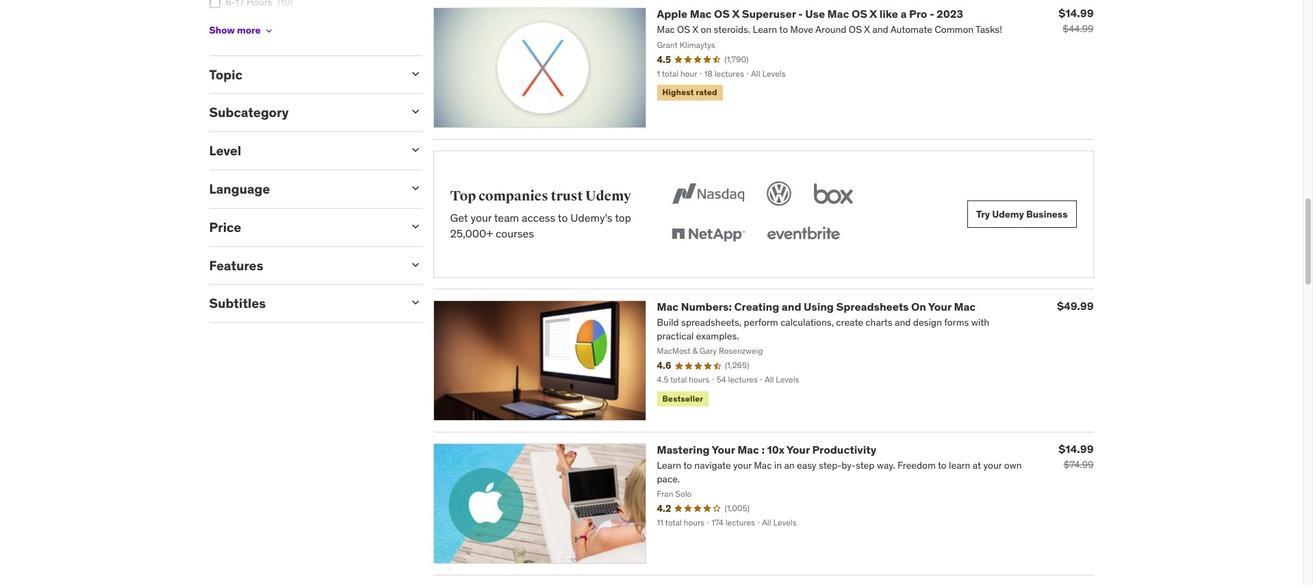 Task type: locate. For each thing, give the bounding box(es) containing it.
productivity
[[813, 443, 877, 457]]

2 $14.99 from the top
[[1059, 442, 1094, 456]]

try udemy business link
[[968, 201, 1077, 228]]

1 horizontal spatial udemy
[[992, 208, 1024, 220]]

courses
[[496, 227, 534, 240]]

small image
[[409, 67, 422, 81]]

17+ hours
[[226, 21, 269, 33]]

1 - from the left
[[799, 7, 803, 21]]

1 $14.99 from the top
[[1059, 6, 1094, 20]]

udemy up the top
[[586, 188, 631, 205]]

mastering your mac : 10x your productivity
[[657, 443, 877, 457]]

- left the 'use'
[[799, 7, 803, 21]]

udemy
[[586, 188, 631, 205], [992, 208, 1024, 220]]

xsmall image
[[263, 25, 274, 36]]

small image for level
[[409, 143, 422, 157]]

2023
[[937, 7, 964, 21]]

netapp image
[[669, 220, 748, 250]]

mac left :
[[738, 443, 759, 457]]

1 horizontal spatial x
[[870, 7, 877, 21]]

try udemy business
[[977, 208, 1068, 220]]

small image for price
[[409, 220, 422, 233]]

5 small image from the top
[[409, 258, 422, 272]]

small image
[[409, 105, 422, 119], [409, 143, 422, 157], [409, 181, 422, 195], [409, 220, 422, 233], [409, 258, 422, 272], [409, 296, 422, 310]]

subcategory
[[209, 104, 289, 121]]

mac right on
[[954, 300, 976, 314]]

6 small image from the top
[[409, 296, 422, 310]]

1 horizontal spatial -
[[930, 7, 935, 21]]

your left :
[[712, 443, 735, 457]]

spreadsheets
[[837, 300, 909, 314]]

your right 10x
[[787, 443, 810, 457]]

$14.99
[[1059, 6, 1094, 20], [1059, 442, 1094, 456]]

level
[[209, 143, 241, 159]]

price button
[[209, 219, 398, 235]]

$49.99
[[1057, 299, 1094, 313]]

xsmall image
[[209, 0, 220, 8]]

small image for subcategory
[[409, 105, 422, 119]]

10x
[[767, 443, 785, 457]]

$14.99 up the $44.99
[[1059, 6, 1094, 20]]

0 horizontal spatial your
[[712, 443, 735, 457]]

to
[[558, 211, 568, 225]]

mastering your mac : 10x your productivity link
[[657, 443, 877, 457]]

1 vertical spatial $14.99
[[1059, 442, 1094, 456]]

0 horizontal spatial udemy
[[586, 188, 631, 205]]

1 horizontal spatial os
[[852, 7, 868, 21]]

udemy inside top companies trust udemy get your team access to udemy's top 25,000+ courses
[[586, 188, 631, 205]]

x left like
[[870, 7, 877, 21]]

on
[[912, 300, 927, 314]]

os left like
[[852, 7, 868, 21]]

2 x from the left
[[870, 7, 877, 21]]

udemy right try
[[992, 208, 1024, 220]]

price
[[209, 219, 241, 235]]

4 small image from the top
[[409, 220, 422, 233]]

top companies trust udemy get your team access to udemy's top 25,000+ courses
[[450, 188, 631, 240]]

$14.99 for mastering your mac : 10x your productivity
[[1059, 442, 1094, 456]]

$14.99 $74.99
[[1059, 442, 1094, 471]]

mac right apple
[[690, 7, 712, 21]]

numbers:
[[681, 300, 732, 314]]

os
[[714, 7, 730, 21], [852, 7, 868, 21]]

top
[[450, 188, 476, 205]]

mac
[[690, 7, 712, 21], [828, 7, 849, 21], [657, 300, 679, 314], [954, 300, 976, 314], [738, 443, 759, 457]]

-
[[799, 7, 803, 21], [930, 7, 935, 21]]

os left superuser
[[714, 7, 730, 21]]

mac left numbers:
[[657, 300, 679, 314]]

use
[[806, 7, 825, 21]]

$14.99 up $74.99
[[1059, 442, 1094, 456]]

features
[[209, 257, 263, 274]]

0 vertical spatial udemy
[[586, 188, 631, 205]]

box image
[[811, 179, 857, 209]]

your
[[929, 300, 952, 314], [712, 443, 735, 457], [787, 443, 810, 457]]

0 vertical spatial $14.99
[[1059, 6, 1094, 20]]

nasdaq image
[[669, 179, 748, 209]]

apple mac os x superuser - use mac os x like a pro - 2023 link
[[657, 7, 964, 21]]

0 horizontal spatial x
[[732, 7, 740, 21]]

- right pro
[[930, 7, 935, 21]]

1 vertical spatial udemy
[[992, 208, 1024, 220]]

2 small image from the top
[[409, 143, 422, 157]]

pro
[[909, 7, 928, 21]]

show more button
[[209, 17, 274, 44]]

your right on
[[929, 300, 952, 314]]

1 small image from the top
[[409, 105, 422, 119]]

x
[[732, 7, 740, 21], [870, 7, 877, 21]]

:
[[762, 443, 765, 457]]

x left superuser
[[732, 7, 740, 21]]

topic
[[209, 66, 243, 83]]

trust
[[551, 188, 583, 205]]

0 horizontal spatial os
[[714, 7, 730, 21]]

0 horizontal spatial -
[[799, 7, 803, 21]]

apple mac os x superuser - use mac os x like a pro - 2023
[[657, 7, 964, 21]]

subtitles
[[209, 295, 266, 312]]

3 small image from the top
[[409, 181, 422, 195]]



Task type: describe. For each thing, give the bounding box(es) containing it.
hours
[[243, 21, 269, 33]]

your
[[471, 211, 492, 225]]

team
[[494, 211, 519, 225]]

level button
[[209, 143, 398, 159]]

mac numbers: creating and using spreadsheets on your mac
[[657, 300, 976, 314]]

udemy's
[[571, 211, 613, 225]]

show more
[[209, 24, 261, 36]]

eventbrite image
[[765, 220, 843, 250]]

small image for features
[[409, 258, 422, 272]]

$44.99
[[1063, 23, 1094, 35]]

subcategory button
[[209, 104, 398, 121]]

using
[[804, 300, 834, 314]]

25,000+
[[450, 227, 493, 240]]

small image for subtitles
[[409, 296, 422, 310]]

mac right the 'use'
[[828, 7, 849, 21]]

1 os from the left
[[714, 7, 730, 21]]

and
[[782, 300, 802, 314]]

apple
[[657, 7, 688, 21]]

top
[[615, 211, 631, 225]]

1 horizontal spatial your
[[787, 443, 810, 457]]

subtitles button
[[209, 295, 398, 312]]

volkswagen image
[[765, 179, 795, 209]]

companies
[[479, 188, 548, 205]]

mastering
[[657, 443, 710, 457]]

features button
[[209, 257, 398, 274]]

business
[[1027, 208, 1068, 220]]

topic button
[[209, 66, 398, 83]]

$14.99 $44.99
[[1059, 6, 1094, 35]]

2 - from the left
[[930, 7, 935, 21]]

creating
[[735, 300, 780, 314]]

$14.99 for apple mac os x superuser - use mac os x like a pro - 2023
[[1059, 6, 1094, 20]]

a
[[901, 7, 907, 21]]

try
[[977, 208, 990, 220]]

1 x from the left
[[732, 7, 740, 21]]

$74.99
[[1064, 459, 1094, 471]]

more
[[237, 24, 261, 36]]

mac numbers: creating and using spreadsheets on your mac link
[[657, 300, 976, 314]]

language
[[209, 181, 270, 197]]

like
[[880, 7, 899, 21]]

superuser
[[742, 7, 796, 21]]

2 os from the left
[[852, 7, 868, 21]]

language button
[[209, 181, 398, 197]]

2 horizontal spatial your
[[929, 300, 952, 314]]

17+
[[226, 21, 241, 33]]

small image for language
[[409, 181, 422, 195]]

show
[[209, 24, 235, 36]]

get
[[450, 211, 468, 225]]

access
[[522, 211, 556, 225]]



Task type: vqa. For each thing, say whether or not it's contained in the screenshot.
Excel Formulas and Functions's Excel
no



